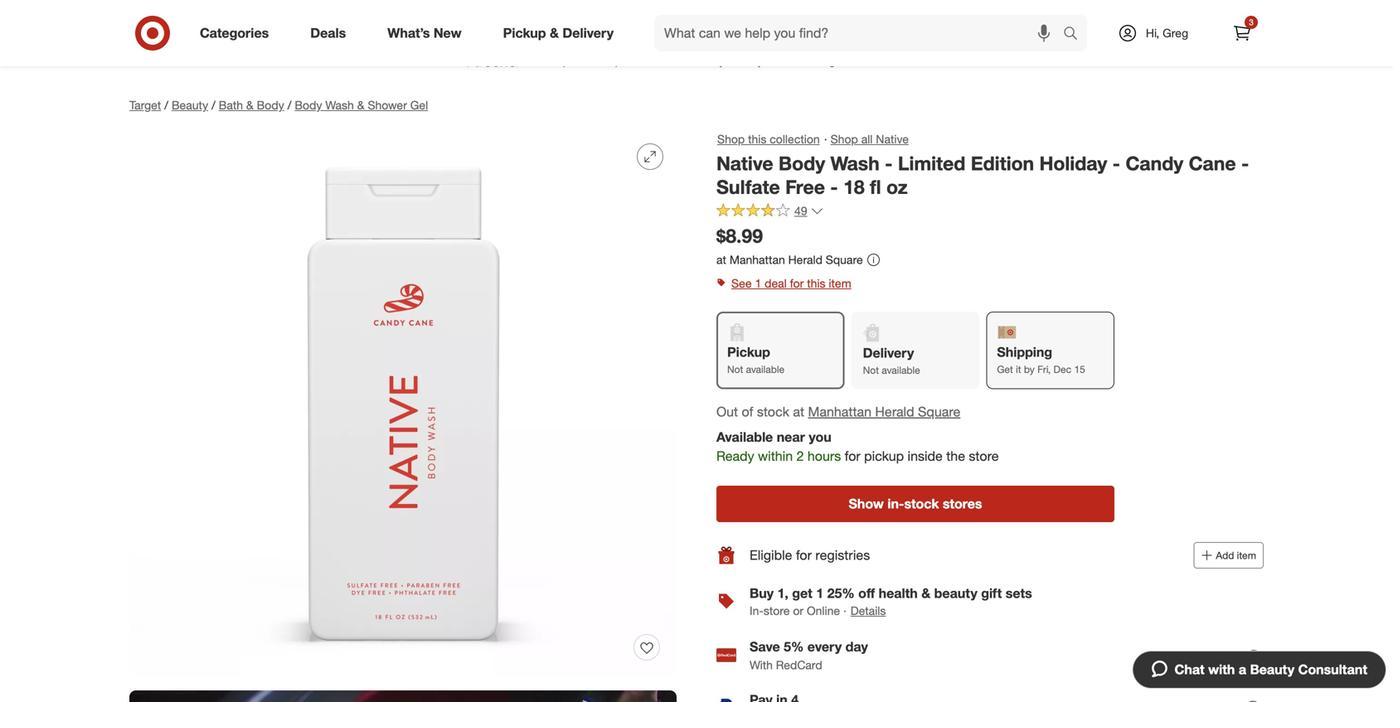 Task type: describe. For each thing, give the bounding box(es) containing it.
0 horizontal spatial item
[[829, 276, 852, 291]]

shipping
[[997, 344, 1053, 361]]

store inside available near you ready within 2 hours for pickup inside the store
[[969, 448, 999, 465]]

cane
[[1189, 152, 1237, 175]]

gel
[[410, 98, 428, 112]]

get
[[792, 586, 813, 602]]

get
[[997, 363, 1014, 376]]

with
[[1209, 662, 1235, 678]]

a
[[1239, 662, 1247, 678]]

wash inside native body wash - limited edition holiday - candy cane - sulfate free - 18 fl oz
[[831, 152, 880, 175]]

18
[[844, 176, 865, 199]]

0 vertical spatial at
[[717, 252, 727, 267]]

you
[[809, 429, 832, 446]]

holiday
[[1040, 152, 1108, 175]]

within
[[758, 448, 793, 465]]

0 vertical spatial delivery
[[563, 25, 614, 41]]

- right 'cane'
[[1242, 152, 1250, 175]]

consultant
[[1299, 662, 1368, 678]]

greg
[[1163, 26, 1189, 40]]

target link
[[129, 98, 161, 112]]

available for delivery
[[882, 364, 921, 377]]

beauty inside button
[[1250, 662, 1295, 678]]

collection
[[770, 132, 820, 146]]

25%
[[828, 586, 855, 602]]

1 / from the left
[[164, 98, 168, 112]]

candy
[[1126, 152, 1184, 175]]

near
[[777, 429, 805, 446]]

add
[[1216, 549, 1235, 562]]

hi, greg
[[1146, 26, 1189, 40]]

registries
[[816, 547, 870, 564]]

show
[[849, 496, 884, 512]]

beauty link
[[172, 98, 208, 112]]

deals
[[310, 25, 346, 41]]

at manhattan herald square
[[717, 252, 863, 267]]

ready
[[717, 448, 755, 465]]

target
[[129, 98, 161, 112]]

advertisement region
[[116, 41, 1277, 80]]

3
[[1249, 17, 1254, 27]]

shower
[[368, 98, 407, 112]]

add item
[[1216, 549, 1257, 562]]

day
[[846, 639, 868, 655]]

item inside "button"
[[1237, 549, 1257, 562]]

1 inside buy 1, get 1 25% off health & beauty gift sets in-store or online ∙ details
[[816, 586, 824, 602]]

buy
[[750, 586, 774, 602]]

beauty
[[935, 586, 978, 602]]

available for pickup
[[746, 363, 785, 376]]

image gallery element
[[129, 130, 677, 703]]

0 horizontal spatial body
[[257, 98, 284, 112]]

eligible
[[750, 547, 793, 564]]

What can we help you find? suggestions appear below search field
[[655, 15, 1068, 51]]

deals link
[[296, 15, 367, 51]]

dec
[[1054, 363, 1072, 376]]

2 / from the left
[[212, 98, 215, 112]]

eligible for registries
[[750, 547, 870, 564]]

in-
[[750, 604, 764, 618]]

stock for in-
[[905, 496, 939, 512]]

buy 1, get 1 25% off health & beauty gift sets link
[[750, 586, 1033, 602]]

categories link
[[186, 15, 290, 51]]

out of stock at manhattan herald square
[[717, 404, 961, 420]]

0 vertical spatial wash
[[325, 98, 354, 112]]

add item button
[[1194, 542, 1264, 569]]

fl
[[870, 176, 881, 199]]

search
[[1056, 27, 1096, 43]]

every
[[808, 639, 842, 655]]

of
[[742, 404, 754, 420]]

- up oz
[[885, 152, 893, 175]]

what's
[[388, 25, 430, 41]]

store inside buy 1, get 1 25% off health & beauty gift sets in-store or online ∙ details
[[764, 604, 790, 618]]

1 horizontal spatial square
[[918, 404, 961, 420]]

shop for shop this collection
[[718, 132, 745, 146]]

pickup & delivery link
[[489, 15, 635, 51]]

see 1 deal for this item
[[732, 276, 852, 291]]

buy 1, get 1 25% off health & beauty gift sets in-store or online ∙ details
[[750, 586, 1033, 618]]

0 vertical spatial beauty
[[172, 98, 208, 112]]

0 vertical spatial for
[[790, 276, 804, 291]]

what's new link
[[373, 15, 482, 51]]

stores
[[943, 496, 983, 512]]

it
[[1016, 363, 1022, 376]]

available
[[717, 429, 773, 446]]

off
[[859, 586, 875, 602]]

limited
[[898, 152, 966, 175]]

all
[[862, 132, 873, 146]]

not for delivery
[[863, 364, 879, 377]]

0 vertical spatial native
[[876, 132, 909, 146]]

hi,
[[1146, 26, 1160, 40]]

∙
[[844, 604, 847, 618]]

save 5% every day with redcard
[[750, 639, 868, 673]]

the
[[947, 448, 966, 465]]

hours
[[808, 448, 841, 465]]

pickup for &
[[503, 25, 546, 41]]

body inside native body wash - limited edition holiday - candy cane - sulfate free - 18 fl oz
[[779, 152, 826, 175]]

chat with a beauty consultant
[[1175, 662, 1368, 678]]

native body wash - limited edition holiday - candy cane - sulfate free - 18 fl oz, 1 of 7 image
[[129, 130, 677, 678]]



Task type: vqa. For each thing, say whether or not it's contained in the screenshot.
Image gallery element
yes



Task type: locate. For each thing, give the bounding box(es) containing it.
/ right bath & body link
[[288, 98, 291, 112]]

edition
[[971, 152, 1035, 175]]

manhattan up you
[[808, 404, 872, 420]]

stock inside button
[[905, 496, 939, 512]]

not for pickup
[[727, 363, 744, 376]]

sets
[[1006, 586, 1033, 602]]

1 vertical spatial for
[[845, 448, 861, 465]]

1 horizontal spatial item
[[1237, 549, 1257, 562]]

0 horizontal spatial this
[[748, 132, 767, 146]]

for right hours
[[845, 448, 861, 465]]

1 vertical spatial wash
[[831, 152, 880, 175]]

see
[[732, 276, 752, 291]]

1 horizontal spatial /
[[212, 98, 215, 112]]

1 horizontal spatial manhattan
[[808, 404, 872, 420]]

deal
[[765, 276, 787, 291]]

wash left shower
[[325, 98, 354, 112]]

not
[[727, 363, 744, 376], [863, 364, 879, 377]]

native right the 'all'
[[876, 132, 909, 146]]

native body wash - limited edition holiday - candy cane - sulfate free - 18 fl oz
[[717, 152, 1250, 199]]

show in-stock stores
[[849, 496, 983, 512]]

1 vertical spatial square
[[918, 404, 961, 420]]

square up inside
[[918, 404, 961, 420]]

1 horizontal spatial this
[[807, 276, 826, 291]]

delivery not available
[[863, 345, 921, 377]]

this down at manhattan herald square
[[807, 276, 826, 291]]

0 horizontal spatial at
[[717, 252, 727, 267]]

health
[[879, 586, 918, 602]]

5%
[[784, 639, 804, 655]]

redcard
[[776, 658, 823, 673]]

manhattan herald square button
[[808, 403, 961, 422]]

0 horizontal spatial stock
[[757, 404, 790, 420]]

with
[[750, 658, 773, 673]]

chat
[[1175, 662, 1205, 678]]

out
[[717, 404, 738, 420]]

body up free
[[779, 152, 826, 175]]

inside
[[908, 448, 943, 465]]

fri,
[[1038, 363, 1051, 376]]

pickup
[[503, 25, 546, 41], [727, 344, 771, 361]]

1 vertical spatial delivery
[[863, 345, 914, 361]]

available up manhattan herald square button
[[882, 364, 921, 377]]

0 horizontal spatial shop
[[718, 132, 745, 146]]

pickup right new
[[503, 25, 546, 41]]

1 vertical spatial item
[[1237, 549, 1257, 562]]

details
[[851, 604, 886, 618]]

15
[[1075, 363, 1086, 376]]

3 / from the left
[[288, 98, 291, 112]]

1 horizontal spatial delivery
[[863, 345, 914, 361]]

shop all native
[[831, 132, 909, 146]]

gift
[[982, 586, 1002, 602]]

square up the see 1 deal for this item
[[826, 252, 863, 267]]

1 horizontal spatial herald
[[876, 404, 915, 420]]

49
[[795, 204, 808, 218]]

1 right the get at the right bottom of the page
[[816, 586, 824, 602]]

not inside pickup not available
[[727, 363, 744, 376]]

online
[[807, 604, 840, 618]]

1 shop from the left
[[718, 132, 745, 146]]

0 horizontal spatial not
[[727, 363, 744, 376]]

1 vertical spatial 1
[[816, 586, 824, 602]]

search button
[[1056, 15, 1096, 55]]

0 vertical spatial this
[[748, 132, 767, 146]]

not up out
[[727, 363, 744, 376]]

store down 1, in the right bottom of the page
[[764, 604, 790, 618]]

1 horizontal spatial store
[[969, 448, 999, 465]]

1 vertical spatial pickup
[[727, 344, 771, 361]]

native up sulfate
[[717, 152, 774, 175]]

0 horizontal spatial delivery
[[563, 25, 614, 41]]

free
[[786, 176, 825, 199]]

delivery
[[563, 25, 614, 41], [863, 345, 914, 361]]

0 horizontal spatial 1
[[755, 276, 762, 291]]

herald up pickup
[[876, 404, 915, 420]]

native inside native body wash - limited edition holiday - candy cane - sulfate free - 18 fl oz
[[717, 152, 774, 175]]

3 link
[[1224, 15, 1261, 51]]

bath
[[219, 98, 243, 112]]

available inside delivery not available
[[882, 364, 921, 377]]

1 vertical spatial store
[[764, 604, 790, 618]]

sulfate
[[717, 176, 780, 199]]

pickup up "of"
[[727, 344, 771, 361]]

1 vertical spatial stock
[[905, 496, 939, 512]]

-
[[885, 152, 893, 175], [1113, 152, 1121, 175], [1242, 152, 1250, 175], [831, 176, 838, 199]]

0 horizontal spatial beauty
[[172, 98, 208, 112]]

stock
[[757, 404, 790, 420], [905, 496, 939, 512]]

1 vertical spatial manhattan
[[808, 404, 872, 420]]

this left collection
[[748, 132, 767, 146]]

shop
[[718, 132, 745, 146], [831, 132, 858, 146]]

&
[[550, 25, 559, 41], [246, 98, 254, 112], [357, 98, 365, 112], [922, 586, 931, 602]]

- left 18 on the top
[[831, 176, 838, 199]]

0 horizontal spatial native
[[717, 152, 774, 175]]

1 horizontal spatial available
[[882, 364, 921, 377]]

0 vertical spatial herald
[[789, 252, 823, 267]]

1 right see
[[755, 276, 762, 291]]

for right eligible
[[796, 547, 812, 564]]

chat with a beauty consultant button
[[1133, 651, 1387, 689]]

0 vertical spatial square
[[826, 252, 863, 267]]

in-
[[888, 496, 905, 512]]

available up "of"
[[746, 363, 785, 376]]

0 vertical spatial store
[[969, 448, 999, 465]]

1 horizontal spatial 1
[[816, 586, 824, 602]]

/ left bath
[[212, 98, 215, 112]]

at down $8.99
[[717, 252, 727, 267]]

0 vertical spatial stock
[[757, 404, 790, 420]]

herald up the see 1 deal for this item
[[789, 252, 823, 267]]

1 horizontal spatial shop
[[831, 132, 858, 146]]

1 horizontal spatial stock
[[905, 496, 939, 512]]

native
[[876, 132, 909, 146], [717, 152, 774, 175]]

categories
[[200, 25, 269, 41]]

shop left the 'all'
[[831, 132, 858, 146]]

/ right 'target' link
[[164, 98, 168, 112]]

not inside delivery not available
[[863, 364, 879, 377]]

item down at manhattan herald square
[[829, 276, 852, 291]]

1 vertical spatial at
[[793, 404, 805, 420]]

delivery inside delivery not available
[[863, 345, 914, 361]]

pickup not available
[[727, 344, 785, 376]]

shop this collection link
[[717, 130, 821, 148]]

square
[[826, 252, 863, 267], [918, 404, 961, 420]]

for
[[790, 276, 804, 291], [845, 448, 861, 465], [796, 547, 812, 564]]

/
[[164, 98, 168, 112], [212, 98, 215, 112], [288, 98, 291, 112]]

1 vertical spatial this
[[807, 276, 826, 291]]

1 vertical spatial native
[[717, 152, 774, 175]]

bath & body link
[[219, 98, 284, 112]]

1 horizontal spatial at
[[793, 404, 805, 420]]

oz
[[887, 176, 908, 199]]

beauty left bath
[[172, 98, 208, 112]]

store
[[969, 448, 999, 465], [764, 604, 790, 618]]

pickup for not
[[727, 344, 771, 361]]

1 horizontal spatial wash
[[831, 152, 880, 175]]

save
[[750, 639, 780, 655]]

manhattan up see
[[730, 252, 785, 267]]

store right the
[[969, 448, 999, 465]]

1 horizontal spatial not
[[863, 364, 879, 377]]

not up manhattan herald square button
[[863, 364, 879, 377]]

0 horizontal spatial available
[[746, 363, 785, 376]]

0 horizontal spatial herald
[[789, 252, 823, 267]]

1 horizontal spatial native
[[876, 132, 909, 146]]

at up near
[[793, 404, 805, 420]]

beauty right a
[[1250, 662, 1295, 678]]

pickup
[[865, 448, 904, 465]]

2 horizontal spatial /
[[288, 98, 291, 112]]

49 link
[[717, 203, 824, 222]]

1 horizontal spatial pickup
[[727, 344, 771, 361]]

stock right "of"
[[757, 404, 790, 420]]

1 vertical spatial herald
[[876, 404, 915, 420]]

2 shop from the left
[[831, 132, 858, 146]]

new
[[434, 25, 462, 41]]

pickup inside pickup not available
[[727, 344, 771, 361]]

1 horizontal spatial beauty
[[1250, 662, 1295, 678]]

1 vertical spatial beauty
[[1250, 662, 1295, 678]]

available near you ready within 2 hours for pickup inside the store
[[717, 429, 999, 465]]

0 vertical spatial 1
[[755, 276, 762, 291]]

for right deal
[[790, 276, 804, 291]]

body right bath & body link
[[295, 98, 322, 112]]

0 horizontal spatial manhattan
[[730, 252, 785, 267]]

0 horizontal spatial pickup
[[503, 25, 546, 41]]

0 horizontal spatial square
[[826, 252, 863, 267]]

0 vertical spatial manhattan
[[730, 252, 785, 267]]

available inside pickup not available
[[746, 363, 785, 376]]

0 vertical spatial item
[[829, 276, 852, 291]]

stock for of
[[757, 404, 790, 420]]

stock left stores
[[905, 496, 939, 512]]

shipping get it by fri, dec 15
[[997, 344, 1086, 376]]

manhattan
[[730, 252, 785, 267], [808, 404, 872, 420]]

item right the add
[[1237, 549, 1257, 562]]

body right bath
[[257, 98, 284, 112]]

body wash & shower gel link
[[295, 98, 428, 112]]

see 1 deal for this item link
[[717, 272, 1264, 295]]

2 horizontal spatial body
[[779, 152, 826, 175]]

- left candy
[[1113, 152, 1121, 175]]

0 horizontal spatial wash
[[325, 98, 354, 112]]

pickup & delivery
[[503, 25, 614, 41]]

wash up 18 on the top
[[831, 152, 880, 175]]

body
[[257, 98, 284, 112], [295, 98, 322, 112], [779, 152, 826, 175]]

wash
[[325, 98, 354, 112], [831, 152, 880, 175]]

2 vertical spatial for
[[796, 547, 812, 564]]

for inside available near you ready within 2 hours for pickup inside the store
[[845, 448, 861, 465]]

0 horizontal spatial store
[[764, 604, 790, 618]]

0 vertical spatial pickup
[[503, 25, 546, 41]]

2
[[797, 448, 804, 465]]

show in-stock stores button
[[717, 486, 1115, 523]]

& inside buy 1, get 1 25% off health & beauty gift sets in-store or online ∙ details
[[922, 586, 931, 602]]

shop for shop all native
[[831, 132, 858, 146]]

0 horizontal spatial /
[[164, 98, 168, 112]]

1 horizontal spatial body
[[295, 98, 322, 112]]

shop up sulfate
[[718, 132, 745, 146]]

1,
[[778, 586, 789, 602]]



